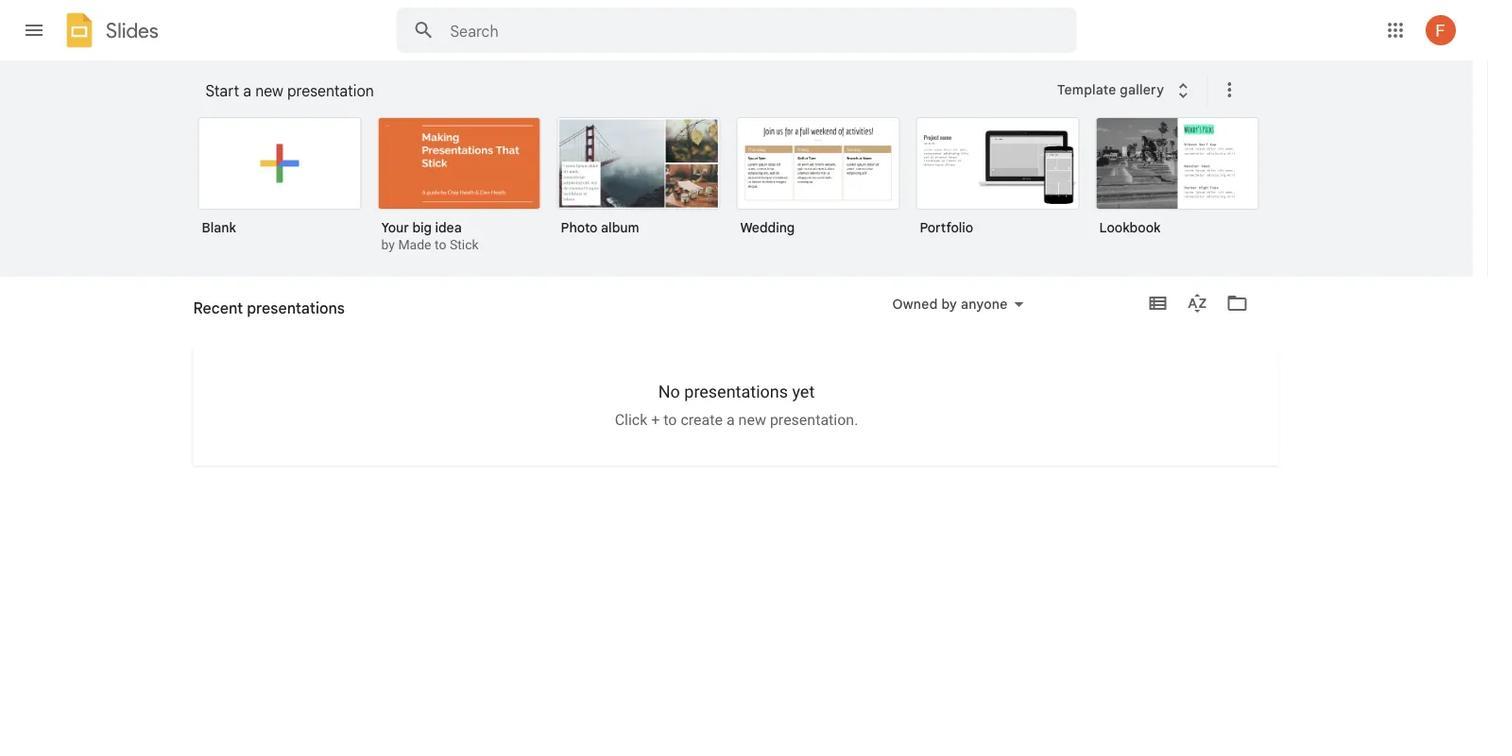 Task type: vqa. For each thing, say whether or not it's contained in the screenshot.
presentations inside the heading
yes



Task type: locate. For each thing, give the bounding box(es) containing it.
made to stick link
[[398, 237, 479, 253]]

presentation
[[287, 81, 374, 100]]

search image
[[405, 11, 443, 49]]

0 vertical spatial a
[[243, 81, 252, 100]]

made
[[398, 237, 432, 253]]

blank option
[[198, 117, 362, 250]]

0 horizontal spatial a
[[243, 81, 252, 100]]

your
[[381, 219, 409, 236]]

slides link
[[60, 11, 159, 53]]

recent presentations
[[193, 299, 345, 318], [193, 306, 326, 323]]

your big idea by made to stick
[[381, 219, 479, 253]]

to for big
[[435, 237, 447, 253]]

1 vertical spatial new
[[739, 411, 766, 429]]

2 recent presentations from the top
[[193, 306, 326, 323]]

+
[[651, 411, 660, 429]]

0 horizontal spatial to
[[435, 237, 447, 253]]

slides
[[106, 18, 159, 43]]

start a new presentation
[[206, 81, 374, 100]]

0 horizontal spatial new
[[255, 81, 283, 100]]

1 vertical spatial to
[[664, 411, 677, 429]]

new
[[255, 81, 283, 100], [739, 411, 766, 429]]

owned by anyone button
[[880, 293, 1036, 316]]

recent presentations heading
[[193, 277, 345, 337]]

1 recent from the top
[[193, 299, 243, 318]]

presentations
[[247, 299, 345, 318], [240, 306, 326, 323], [685, 382, 788, 402]]

1 horizontal spatial by
[[942, 296, 958, 312]]

idea
[[435, 219, 462, 236]]

new right create
[[739, 411, 766, 429]]

to down "idea"
[[435, 237, 447, 253]]

portfolio
[[920, 219, 974, 236]]

create
[[681, 411, 723, 429]]

None search field
[[396, 8, 1077, 53]]

0 vertical spatial new
[[255, 81, 283, 100]]

1 horizontal spatial new
[[739, 411, 766, 429]]

to inside no presentations yet click + to create a new presentation.
[[664, 411, 677, 429]]

to inside your big idea by made to stick
[[435, 237, 447, 253]]

a
[[243, 81, 252, 100], [727, 411, 735, 429]]

a right start
[[243, 81, 252, 100]]

by right owned
[[942, 296, 958, 312]]

yet
[[792, 382, 815, 402]]

to right +
[[664, 411, 677, 429]]

0 vertical spatial by
[[381, 237, 395, 253]]

photo album
[[561, 219, 640, 236]]

1 vertical spatial a
[[727, 411, 735, 429]]

1 horizontal spatial to
[[664, 411, 677, 429]]

recent
[[193, 299, 243, 318], [193, 306, 237, 323]]

list box containing blank
[[198, 113, 1285, 278]]

no presentations yet region
[[193, 382, 1280, 429]]

no presentations yet click + to create a new presentation.
[[615, 382, 859, 429]]

new right start
[[255, 81, 283, 100]]

0 vertical spatial to
[[435, 237, 447, 253]]

by inside popup button
[[942, 296, 958, 312]]

by
[[381, 237, 395, 253], [942, 296, 958, 312]]

a right create
[[727, 411, 735, 429]]

1 vertical spatial by
[[942, 296, 958, 312]]

owned by anyone
[[893, 296, 1008, 312]]

by down your
[[381, 237, 395, 253]]

0 horizontal spatial by
[[381, 237, 395, 253]]

to
[[435, 237, 447, 253], [664, 411, 677, 429]]

start
[[206, 81, 239, 100]]

lookbook
[[1100, 219, 1161, 236]]

a inside no presentations yet click + to create a new presentation.
[[727, 411, 735, 429]]

more actions. image
[[1215, 78, 1241, 101]]

list box
[[198, 113, 1285, 278]]

1 horizontal spatial a
[[727, 411, 735, 429]]



Task type: describe. For each thing, give the bounding box(es) containing it.
template
[[1058, 81, 1117, 98]]

new inside no presentations yet click + to create a new presentation.
[[739, 411, 766, 429]]

anyone
[[961, 296, 1008, 312]]

to for presentations
[[664, 411, 677, 429]]

presentations inside no presentations yet click + to create a new presentation.
[[685, 382, 788, 402]]

main menu image
[[23, 19, 45, 42]]

a inside start a new presentation heading
[[243, 81, 252, 100]]

template gallery
[[1058, 81, 1165, 98]]

stick
[[450, 237, 479, 253]]

wedding option
[[737, 117, 900, 250]]

blank
[[202, 219, 236, 236]]

Search bar text field
[[450, 22, 1030, 41]]

presentations inside heading
[[247, 299, 345, 318]]

no
[[659, 382, 680, 402]]

album
[[601, 219, 640, 236]]

presentation.
[[770, 411, 859, 429]]

new inside start a new presentation heading
[[255, 81, 283, 100]]

1 recent presentations from the top
[[193, 299, 345, 318]]

big
[[412, 219, 432, 236]]

template gallery button
[[1045, 73, 1207, 107]]

photo album option
[[557, 117, 721, 250]]

start a new presentation heading
[[206, 60, 1045, 121]]

portfolio option
[[916, 117, 1080, 250]]

by inside your big idea by made to stick
[[381, 237, 395, 253]]

photo
[[561, 219, 598, 236]]

your big idea option
[[378, 117, 541, 255]]

recent inside heading
[[193, 299, 243, 318]]

lookbook option
[[1096, 117, 1259, 250]]

2 recent from the top
[[193, 306, 237, 323]]

gallery
[[1120, 81, 1165, 98]]

owned
[[893, 296, 938, 312]]

click
[[615, 411, 648, 429]]

wedding
[[741, 219, 795, 236]]



